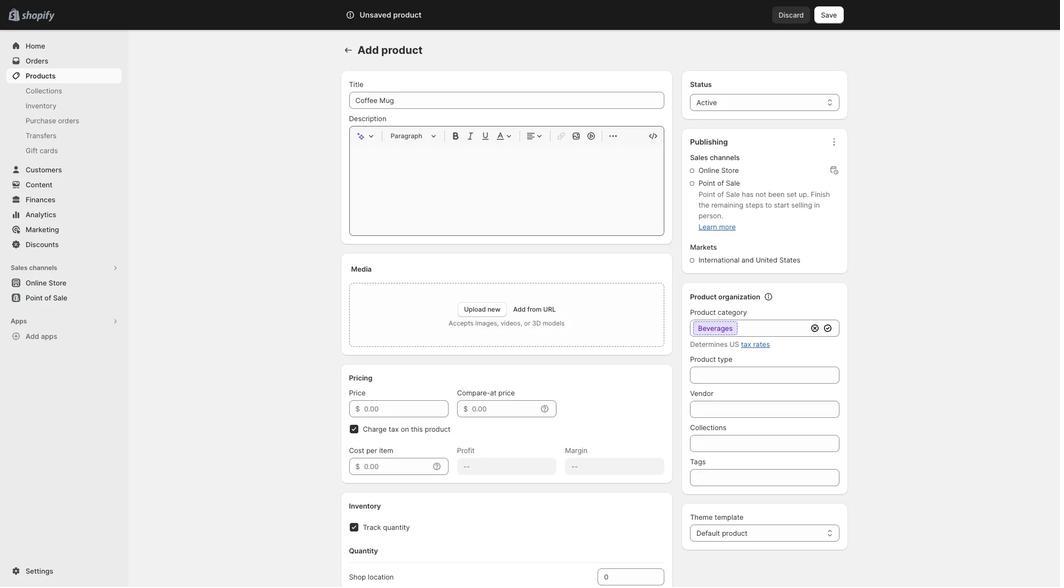 Task type: describe. For each thing, give the bounding box(es) containing it.
gift cards
[[26, 146, 58, 155]]

not
[[756, 190, 767, 199]]

transfers
[[26, 131, 57, 140]]

0 vertical spatial point of sale
[[699, 179, 741, 188]]

sale inside point of sale has not been set up. finish the remaining steps to start selling in person. learn more
[[727, 190, 741, 199]]

profit
[[457, 447, 475, 455]]

products
[[26, 72, 56, 80]]

organization
[[719, 293, 761, 301]]

marketing link
[[6, 222, 122, 237]]

inventory link
[[6, 98, 122, 113]]

more
[[720, 223, 736, 231]]

search
[[393, 11, 416, 19]]

product category
[[691, 308, 748, 317]]

0 vertical spatial store
[[722, 166, 740, 175]]

Vendor text field
[[691, 401, 840, 419]]

on
[[401, 425, 409, 434]]

Product category text field
[[691, 320, 808, 337]]

product for product type
[[691, 355, 716, 364]]

product for product category
[[691, 308, 716, 317]]

product for product organization
[[691, 293, 717, 301]]

new
[[488, 306, 501, 314]]

upload new button
[[458, 303, 507, 317]]

rates
[[754, 340, 771, 349]]

status
[[691, 80, 713, 89]]

us
[[730, 340, 740, 349]]

international and united states
[[699, 256, 801, 265]]

charge
[[363, 425, 387, 434]]

and
[[742, 256, 754, 265]]

images,
[[476, 320, 499, 328]]

product for default product
[[723, 530, 748, 538]]

paragraph button
[[387, 130, 440, 143]]

from
[[528, 306, 542, 314]]

media
[[351, 265, 372, 274]]

point inside point of sale has not been set up. finish the remaining steps to start selling in person. learn more
[[699, 190, 716, 199]]

Title text field
[[349, 92, 665, 109]]

price
[[349, 389, 366, 398]]

shop location
[[349, 574, 394, 582]]

Compare-at price text field
[[473, 401, 538, 418]]

store inside "button"
[[49, 279, 66, 288]]

of inside button
[[45, 294, 51, 303]]

upload new
[[464, 306, 501, 314]]

0 vertical spatial of
[[718, 179, 725, 188]]

determines
[[691, 340, 728, 349]]

track quantity
[[363, 524, 410, 532]]

compare-at price
[[457, 389, 515, 398]]

learn
[[699, 223, 718, 231]]

product for add product
[[382, 44, 423, 57]]

add from url
[[514, 306, 556, 314]]

apps
[[11, 317, 27, 326]]

charge tax on this product
[[363, 425, 451, 434]]

sale inside button
[[53, 294, 67, 303]]

customers
[[26, 166, 62, 174]]

the
[[699, 201, 710, 210]]

discounts
[[26, 241, 59, 249]]

has
[[743, 190, 754, 199]]

add from url button
[[514, 306, 556, 314]]

upload
[[464, 306, 486, 314]]

theme template
[[691, 514, 744, 522]]

discounts link
[[6, 237, 122, 252]]

sales channels button
[[6, 261, 122, 276]]

international
[[699, 256, 740, 265]]

accepts
[[449, 320, 474, 328]]

tax rates link
[[742, 340, 771, 349]]

orders
[[26, 57, 48, 65]]

default product
[[697, 530, 748, 538]]

gift cards link
[[6, 143, 122, 158]]

active
[[697, 98, 718, 107]]

this
[[411, 425, 423, 434]]

1 horizontal spatial online store
[[699, 166, 740, 175]]

3d
[[533, 320, 541, 328]]

states
[[780, 256, 801, 265]]

remaining
[[712, 201, 744, 210]]

shop
[[349, 574, 366, 582]]

1 vertical spatial tax
[[389, 425, 399, 434]]

url
[[544, 306, 556, 314]]

track
[[363, 524, 381, 532]]

online store link
[[6, 276, 122, 291]]

of inside point of sale has not been set up. finish the remaining steps to start selling in person. learn more
[[718, 190, 725, 199]]

save
[[822, 11, 838, 19]]

start
[[775, 201, 790, 210]]

point inside the point of sale link
[[26, 294, 43, 303]]

$ for price
[[356, 405, 360, 414]]

purchase orders
[[26, 117, 79, 125]]

at
[[490, 389, 497, 398]]

Margin text field
[[565, 459, 665, 476]]

vendor
[[691, 390, 714, 398]]

0 vertical spatial tax
[[742, 340, 752, 349]]

1 vertical spatial collections
[[691, 424, 727, 432]]

settings link
[[6, 564, 122, 579]]

Product type text field
[[691, 367, 840, 384]]

compare-
[[457, 389, 490, 398]]

1 horizontal spatial sales channels
[[691, 153, 740, 162]]

finish
[[812, 190, 831, 199]]

selling
[[792, 201, 813, 210]]

apps
[[41, 332, 57, 341]]

theme
[[691, 514, 713, 522]]

$ for cost per item
[[356, 463, 360, 471]]

per
[[367, 447, 377, 455]]

search button
[[375, 6, 686, 24]]

channels inside 'button'
[[29, 264, 57, 272]]

unsaved product
[[360, 10, 422, 19]]

discard
[[779, 11, 805, 19]]

marketing
[[26, 226, 59, 234]]



Task type: locate. For each thing, give the bounding box(es) containing it.
product down product organization
[[691, 308, 716, 317]]

united
[[756, 256, 778, 265]]

category
[[718, 308, 748, 317]]

quantity
[[349, 547, 378, 556]]

1 vertical spatial product
[[691, 308, 716, 317]]

0 horizontal spatial sales channels
[[11, 264, 57, 272]]

point of sale up remaining
[[699, 179, 741, 188]]

2 product from the top
[[691, 308, 716, 317]]

margin
[[565, 447, 588, 455]]

purchase
[[26, 117, 56, 125]]

point of sale button
[[0, 291, 128, 306]]

inventory up track
[[349, 502, 381, 511]]

sales channels inside 'button'
[[11, 264, 57, 272]]

online store up point of sale button at the left of page
[[26, 279, 66, 288]]

1 vertical spatial online store
[[26, 279, 66, 288]]

cost per item
[[349, 447, 394, 455]]

save button
[[815, 6, 844, 24]]

paragraph
[[391, 132, 423, 140]]

1 vertical spatial add
[[514, 306, 526, 314]]

product
[[393, 10, 422, 19], [382, 44, 423, 57], [425, 425, 451, 434], [723, 530, 748, 538]]

point of sale
[[699, 179, 741, 188], [26, 294, 67, 303]]

$ for compare-at price
[[464, 405, 468, 414]]

Tags text field
[[691, 470, 840, 487]]

home
[[26, 42, 45, 50]]

point of sale down online store "button"
[[26, 294, 67, 303]]

3 product from the top
[[691, 355, 716, 364]]

2 horizontal spatial add
[[514, 306, 526, 314]]

product down determines
[[691, 355, 716, 364]]

or
[[525, 320, 531, 328]]

of
[[718, 179, 725, 188], [718, 190, 725, 199], [45, 294, 51, 303]]

0 horizontal spatial collections
[[26, 87, 62, 95]]

collections down products at top
[[26, 87, 62, 95]]

description
[[349, 114, 387, 123]]

add for add apps
[[26, 332, 39, 341]]

point of sale inside point of sale button
[[26, 294, 67, 303]]

apps button
[[6, 314, 122, 329]]

1 vertical spatial inventory
[[349, 502, 381, 511]]

sales channels
[[691, 153, 740, 162], [11, 264, 57, 272]]

add left from
[[514, 306, 526, 314]]

1 vertical spatial sale
[[727, 190, 741, 199]]

content
[[26, 181, 52, 189]]

online store down the publishing
[[699, 166, 740, 175]]

tax
[[742, 340, 752, 349], [389, 425, 399, 434]]

$
[[356, 405, 360, 414], [464, 405, 468, 414], [356, 463, 360, 471]]

in
[[815, 201, 821, 210]]

1 vertical spatial sales channels
[[11, 264, 57, 272]]

gift
[[26, 146, 38, 155]]

0 vertical spatial add
[[358, 44, 379, 57]]

quantity
[[383, 524, 410, 532]]

sales down the publishing
[[691, 153, 709, 162]]

0 vertical spatial online
[[699, 166, 720, 175]]

item
[[379, 447, 394, 455]]

products link
[[6, 68, 122, 83]]

1 horizontal spatial channels
[[710, 153, 740, 162]]

Cost per item text field
[[364, 459, 430, 476]]

1 horizontal spatial online
[[699, 166, 720, 175]]

learn more link
[[699, 223, 736, 231]]

0 vertical spatial channels
[[710, 153, 740, 162]]

0 vertical spatial sales channels
[[691, 153, 740, 162]]

publishing
[[691, 137, 729, 146]]

1 horizontal spatial point of sale
[[699, 179, 741, 188]]

product for unsaved product
[[393, 10, 422, 19]]

product right the this
[[425, 425, 451, 434]]

1 horizontal spatial store
[[722, 166, 740, 175]]

1 vertical spatial channels
[[29, 264, 57, 272]]

$ down cost
[[356, 463, 360, 471]]

sales down discounts
[[11, 264, 28, 272]]

collections down vendor
[[691, 424, 727, 432]]

1 horizontal spatial sales
[[691, 153, 709, 162]]

product right the unsaved
[[393, 10, 422, 19]]

store up remaining
[[722, 166, 740, 175]]

product down template
[[723, 530, 748, 538]]

1 vertical spatial point of sale
[[26, 294, 67, 303]]

0 horizontal spatial online store
[[26, 279, 66, 288]]

models
[[543, 320, 565, 328]]

1 vertical spatial of
[[718, 190, 725, 199]]

sales
[[691, 153, 709, 162], [11, 264, 28, 272]]

store
[[722, 166, 740, 175], [49, 279, 66, 288]]

channels down the publishing
[[710, 153, 740, 162]]

steps
[[746, 201, 764, 210]]

1 horizontal spatial tax
[[742, 340, 752, 349]]

transfers link
[[6, 128, 122, 143]]

add for add product
[[358, 44, 379, 57]]

add apps
[[26, 332, 57, 341]]

None number field
[[598, 569, 649, 586]]

inventory
[[26, 102, 56, 110], [349, 502, 381, 511]]

0 horizontal spatial point of sale
[[26, 294, 67, 303]]

0 vertical spatial point
[[699, 179, 716, 188]]

channels down discounts
[[29, 264, 57, 272]]

Collections text field
[[691, 436, 840, 453]]

add for add from url
[[514, 306, 526, 314]]

to
[[766, 201, 773, 210]]

0 vertical spatial sale
[[727, 179, 741, 188]]

0 vertical spatial inventory
[[26, 102, 56, 110]]

0 vertical spatial online store
[[699, 166, 740, 175]]

tax right us
[[742, 340, 752, 349]]

1 horizontal spatial inventory
[[349, 502, 381, 511]]

point
[[699, 179, 716, 188], [699, 190, 716, 199], [26, 294, 43, 303]]

1 vertical spatial store
[[49, 279, 66, 288]]

store down sales channels 'button'
[[49, 279, 66, 288]]

0 horizontal spatial tax
[[389, 425, 399, 434]]

1 horizontal spatial collections
[[691, 424, 727, 432]]

person.
[[699, 212, 724, 220]]

$ down 'compare-'
[[464, 405, 468, 414]]

online
[[699, 166, 720, 175], [26, 279, 47, 288]]

2 vertical spatial add
[[26, 332, 39, 341]]

2 vertical spatial point
[[26, 294, 43, 303]]

$ down price in the left bottom of the page
[[356, 405, 360, 414]]

product organization
[[691, 293, 761, 301]]

2 vertical spatial sale
[[53, 294, 67, 303]]

0 vertical spatial product
[[691, 293, 717, 301]]

add left apps
[[26, 332, 39, 341]]

1 product from the top
[[691, 293, 717, 301]]

cards
[[40, 146, 58, 155]]

online up point of sale button at the left of page
[[26, 279, 47, 288]]

sales inside 'button'
[[11, 264, 28, 272]]

0 horizontal spatial sales
[[11, 264, 28, 272]]

type
[[718, 355, 733, 364]]

cost
[[349, 447, 365, 455]]

0 vertical spatial sales
[[691, 153, 709, 162]]

sales channels down discounts
[[11, 264, 57, 272]]

0 vertical spatial collections
[[26, 87, 62, 95]]

0 horizontal spatial store
[[49, 279, 66, 288]]

add up title
[[358, 44, 379, 57]]

2 vertical spatial of
[[45, 294, 51, 303]]

online inside online store link
[[26, 279, 47, 288]]

1 horizontal spatial add
[[358, 44, 379, 57]]

product down search
[[382, 44, 423, 57]]

Price text field
[[364, 401, 449, 418]]

add inside button
[[26, 332, 39, 341]]

sale
[[727, 179, 741, 188], [727, 190, 741, 199], [53, 294, 67, 303]]

home link
[[6, 38, 122, 53]]

videos,
[[501, 320, 523, 328]]

2 vertical spatial product
[[691, 355, 716, 364]]

markets
[[691, 243, 718, 252]]

pricing
[[349, 374, 373, 383]]

accepts images, videos, or 3d models
[[449, 320, 565, 328]]

online store inside "button"
[[26, 279, 66, 288]]

0 horizontal spatial inventory
[[26, 102, 56, 110]]

point of sale link
[[6, 291, 122, 306]]

Profit text field
[[457, 459, 557, 476]]

collections
[[26, 87, 62, 95], [691, 424, 727, 432]]

0 horizontal spatial channels
[[29, 264, 57, 272]]

sales channels down the publishing
[[691, 153, 740, 162]]

1 vertical spatial online
[[26, 279, 47, 288]]

tags
[[691, 458, 706, 467]]

tax left on
[[389, 425, 399, 434]]

orders
[[58, 117, 79, 125]]

1 vertical spatial sales
[[11, 264, 28, 272]]

set
[[787, 190, 797, 199]]

product type
[[691, 355, 733, 364]]

0 horizontal spatial online
[[26, 279, 47, 288]]

shopify image
[[22, 11, 55, 22]]

inventory up purchase
[[26, 102, 56, 110]]

determines us tax rates
[[691, 340, 771, 349]]

discard button
[[773, 6, 811, 24]]

analytics
[[26, 211, 56, 219]]

template
[[715, 514, 744, 522]]

0 horizontal spatial add
[[26, 332, 39, 341]]

1 vertical spatial point
[[699, 190, 716, 199]]

finances
[[26, 196, 55, 204]]

online down the publishing
[[699, 166, 720, 175]]

purchase orders link
[[6, 113, 122, 128]]

product
[[691, 293, 717, 301], [691, 308, 716, 317], [691, 355, 716, 364]]

product up the product category
[[691, 293, 717, 301]]



Task type: vqa. For each thing, say whether or not it's contained in the screenshot.
CAN
no



